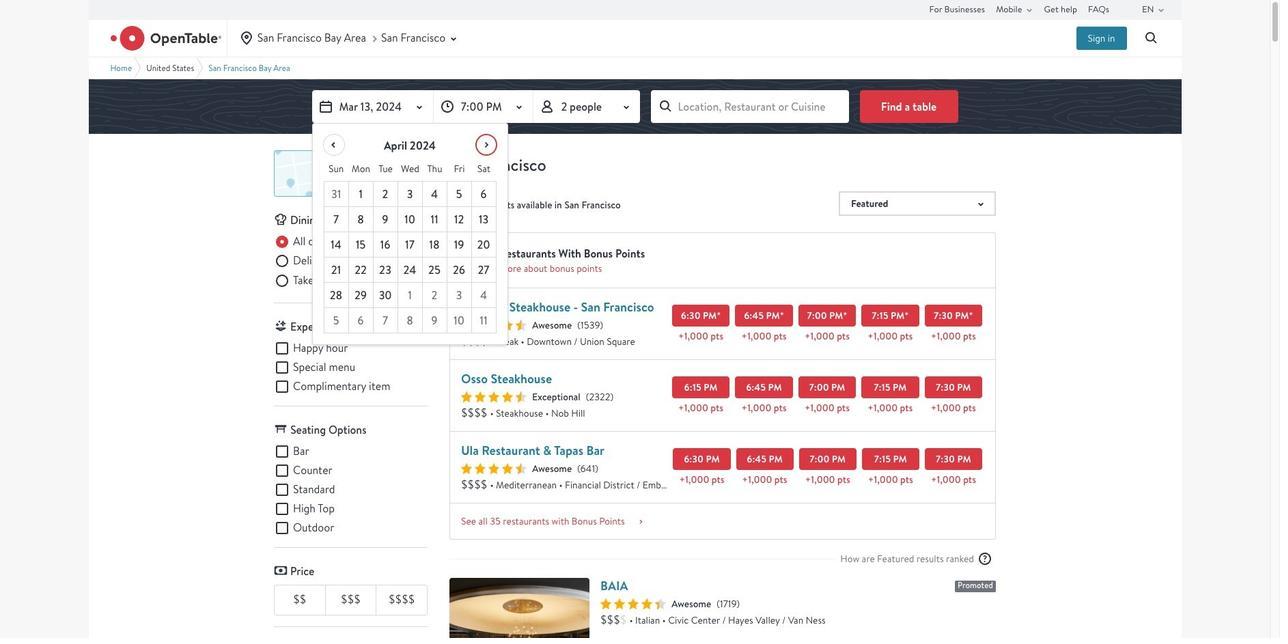 Task type: describe. For each thing, give the bounding box(es) containing it.
2 group from the top
[[274, 340, 428, 395]]

friday element
[[447, 156, 472, 181]]

4.4 stars image
[[461, 463, 527, 474]]

thursday element
[[423, 156, 447, 181]]

1 group from the top
[[274, 234, 428, 292]]

bonus point image
[[461, 244, 494, 277]]

saturday element
[[472, 156, 496, 181]]

sunday element
[[324, 156, 349, 181]]

3 group from the top
[[274, 444, 428, 536]]

4.6 stars image
[[461, 392, 527, 402]]



Task type: vqa. For each thing, say whether or not it's contained in the screenshot.
radio within the group
no



Task type: locate. For each thing, give the bounding box(es) containing it.
None radio
[[274, 234, 375, 250], [274, 253, 355, 269], [274, 272, 353, 289], [274, 234, 375, 250], [274, 253, 355, 269], [274, 272, 353, 289]]

4.5 stars image
[[461, 320, 527, 331]]

wednesday element
[[398, 156, 423, 181]]

Please input a Location, Restaurant or Cuisine field
[[651, 90, 849, 123]]

monday element
[[349, 156, 373, 181]]

grid
[[324, 156, 496, 333]]

4.3 stars image
[[601, 599, 666, 609]]

None field
[[651, 90, 849, 123]]

group
[[274, 234, 428, 292], [274, 340, 428, 395], [274, 444, 428, 536]]

tuesday element
[[373, 156, 398, 181]]

row group
[[324, 181, 496, 333]]

1 vertical spatial group
[[274, 340, 428, 395]]

0 vertical spatial group
[[274, 234, 428, 292]]

2 vertical spatial group
[[274, 444, 428, 536]]

opentable logo image
[[110, 26, 221, 51]]



